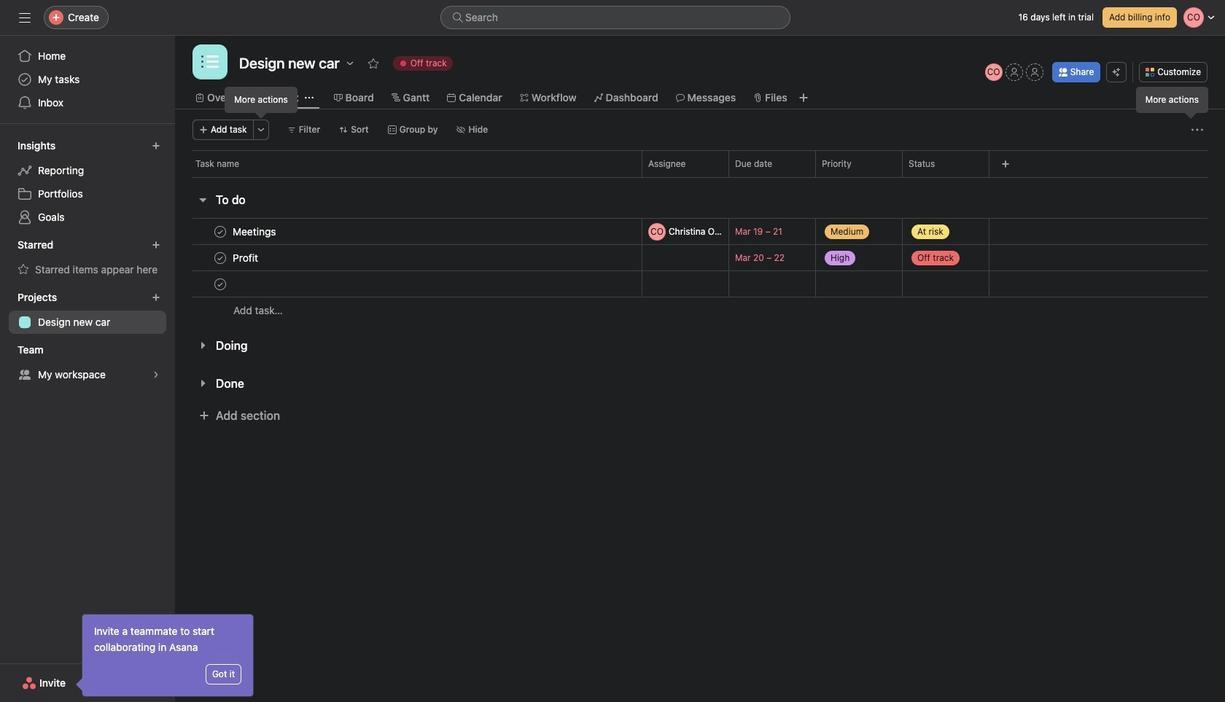 Task type: describe. For each thing, give the bounding box(es) containing it.
starred element
[[0, 232, 175, 285]]

new insights image
[[152, 142, 161, 150]]

mark complete image for task name text field
[[212, 223, 229, 240]]

global element
[[0, 36, 175, 123]]

add field image
[[1002, 160, 1010, 169]]

Mark complete checkbox
[[212, 249, 229, 267]]

collapse task list for this group image
[[197, 194, 209, 206]]

hide sidebar image
[[19, 12, 31, 23]]

see details, my workspace image
[[152, 371, 161, 379]]

0 horizontal spatial more actions image
[[257, 125, 265, 134]]

meetings cell
[[175, 218, 642, 245]]

Task name text field
[[230, 251, 263, 265]]

list image
[[201, 53, 219, 71]]



Task type: vqa. For each thing, say whether or not it's contained in the screenshot.
row
yes



Task type: locate. For each thing, give the bounding box(es) containing it.
cell
[[175, 271, 642, 298]]

mark complete image inside profit cell
[[212, 249, 229, 267]]

teams element
[[0, 337, 175, 390]]

mark complete checkbox up mark complete checkbox at the left top of page
[[212, 223, 229, 240]]

2 mark complete checkbox from the top
[[212, 275, 229, 293]]

mark complete checkbox inside meetings "cell"
[[212, 223, 229, 240]]

more actions image
[[1192, 124, 1204, 136], [257, 125, 265, 134]]

tooltip
[[226, 88, 297, 117], [1137, 88, 1208, 117], [78, 615, 253, 697]]

expand task list for this group image
[[197, 378, 209, 390]]

add tab image
[[798, 92, 810, 104]]

mark complete checkbox down mark complete checkbox at the left top of page
[[212, 275, 229, 293]]

expand task list for this group image
[[197, 340, 209, 352]]

1 vertical spatial mark complete image
[[212, 249, 229, 267]]

mark complete image inside meetings "cell"
[[212, 223, 229, 240]]

2 vertical spatial mark complete image
[[212, 275, 229, 293]]

mark complete image left task name text box
[[212, 249, 229, 267]]

2 mark complete image from the top
[[212, 249, 229, 267]]

mark complete image down mark complete checkbox at the left top of page
[[212, 275, 229, 293]]

mark complete image for task name text box
[[212, 249, 229, 267]]

add items to starred image
[[152, 241, 161, 250]]

list box
[[441, 6, 791, 29]]

3 mark complete image from the top
[[212, 275, 229, 293]]

0 vertical spatial mark complete checkbox
[[212, 223, 229, 240]]

Task name text field
[[230, 224, 281, 239]]

profit cell
[[175, 244, 642, 271]]

tab actions image
[[305, 93, 313, 102]]

1 vertical spatial mark complete checkbox
[[212, 275, 229, 293]]

1 mark complete checkbox from the top
[[212, 223, 229, 240]]

Mark complete checkbox
[[212, 223, 229, 240], [212, 275, 229, 293]]

mark complete image
[[212, 223, 229, 240], [212, 249, 229, 267], [212, 275, 229, 293]]

insights element
[[0, 133, 175, 232]]

projects element
[[0, 285, 175, 337]]

mark complete image up mark complete checkbox at the left top of page
[[212, 223, 229, 240]]

ask ai image
[[1113, 68, 1122, 77]]

row
[[175, 150, 1226, 177], [193, 177, 1208, 178], [175, 218, 1226, 245], [175, 244, 1226, 271], [175, 271, 1226, 298], [175, 297, 1226, 324]]

header to do tree grid
[[175, 218, 1226, 324]]

0 vertical spatial mark complete image
[[212, 223, 229, 240]]

new project or portfolio image
[[152, 293, 161, 302]]

1 horizontal spatial more actions image
[[1192, 124, 1204, 136]]

1 mark complete image from the top
[[212, 223, 229, 240]]

manage project members image
[[985, 63, 1003, 81]]

add to starred image
[[367, 58, 379, 69]]



